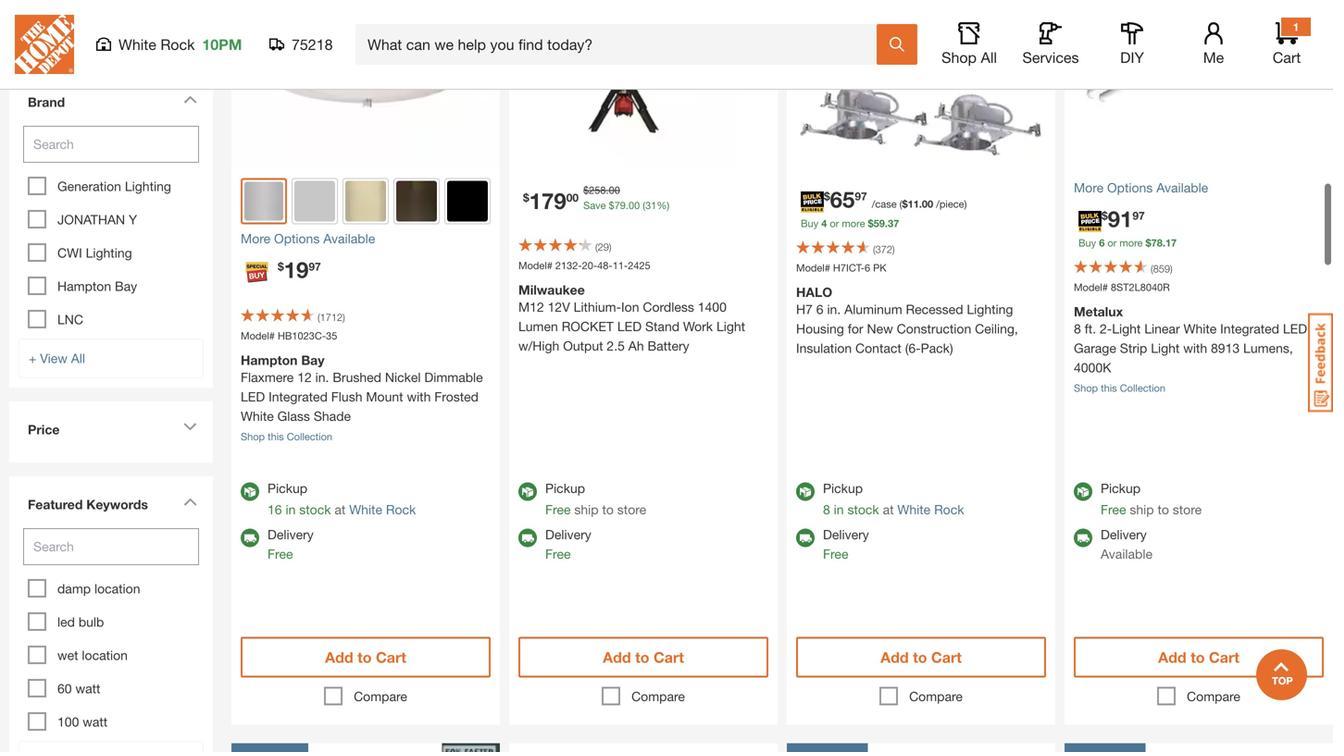 Task type: vqa. For each thing, say whether or not it's contained in the screenshot.
the topmost 8
yes



Task type: locate. For each thing, give the bounding box(es) containing it.
0 vertical spatial 6
[[1099, 237, 1105, 249]]

brand
[[28, 94, 65, 110]]

recently added
[[57, 24, 150, 39]]

lighting up "y"
[[125, 179, 171, 194]]

0 horizontal spatial more
[[241, 231, 270, 246]]

cart
[[1273, 49, 1301, 66], [376, 649, 406, 667], [654, 649, 684, 667], [931, 649, 962, 667], [1209, 649, 1240, 667]]

1 ship from the left
[[574, 502, 599, 518]]

) inside /case ( $ 11 . 00 /piece ) buy 4 or more $ 59 . 37
[[964, 198, 967, 210]]

more options available up the $ 19 97
[[241, 231, 375, 246]]

all left "services"
[[981, 49, 997, 66]]

( up 20- at the left
[[595, 241, 598, 253]]

6 for in.
[[816, 302, 824, 317]]

2 store from the left
[[1173, 502, 1202, 518]]

lighting up the hampton bay link
[[86, 245, 132, 261]]

1 horizontal spatial buy
[[1079, 237, 1096, 249]]

4 add from the left
[[1158, 649, 1187, 667]]

white inside pickup 8 in stock at white rock
[[897, 502, 931, 518]]

led bulb link
[[57, 615, 104, 630]]

caret icon image
[[183, 95, 197, 104], [183, 423, 197, 431], [183, 498, 197, 506]]

0 vertical spatial hampton
[[57, 279, 111, 294]]

or down 91 on the right of page
[[1108, 237, 1117, 249]]

0 horizontal spatial more options available link
[[241, 229, 491, 249]]

lighting up ceiling,
[[967, 302, 1013, 317]]

What can we help you find today? search field
[[368, 25, 876, 64]]

1 horizontal spatial available for pickup image
[[796, 483, 815, 501]]

buy
[[801, 218, 819, 230], [1079, 237, 1096, 249]]

w/high
[[518, 338, 559, 354]]

light down linear
[[1151, 341, 1180, 356]]

this down glass at the left bottom of page
[[268, 431, 284, 443]]

0 horizontal spatial white rock link
[[349, 502, 416, 518]]

0 vertical spatial or
[[830, 218, 839, 230]]

1 vertical spatial all
[[71, 351, 85, 366]]

Search text field
[[23, 126, 199, 163], [23, 529, 199, 566]]

with inside metalux 8 ft. 2-light linear white integrated led garage strip light with 8913 lumens, 4000k shop this collection
[[1183, 341, 1207, 356]]

372
[[876, 243, 892, 256]]

1 horizontal spatial available
[[1101, 547, 1153, 562]]

at inside pickup 16 in stock at white rock
[[335, 502, 346, 518]]

all inside button
[[981, 49, 997, 66]]

2 available shipping image from the left
[[518, 529, 537, 548]]

delivery
[[268, 527, 314, 543], [545, 527, 591, 543], [823, 527, 869, 543], [1101, 527, 1147, 543]]

collection inside 'hampton bay flaxmere 12 in. brushed nickel dimmable led integrated flush mount with frosted white glass shade shop this collection'
[[287, 431, 332, 443]]

stock for 16 in stock
[[299, 502, 331, 518]]

6 for pk
[[865, 262, 870, 274]]

97 inside the $ 19 97
[[309, 260, 321, 273]]

all right view
[[71, 351, 85, 366]]

lighting inside halo h7 6 in. aluminum recessed lighting housing for new construction ceiling, insulation contact (6-pack)
[[967, 302, 1013, 317]]

more options available link up 17
[[1074, 178, 1324, 198]]

location up bulb
[[94, 581, 140, 597]]

1 delivery free from the left
[[268, 527, 314, 562]]

0 horizontal spatial in.
[[315, 370, 329, 385]]

( up hb1023c-
[[318, 312, 320, 324]]

3 compare from the left
[[909, 689, 963, 705]]

0 vertical spatial caret icon image
[[183, 95, 197, 104]]

35
[[326, 330, 337, 342]]

pickup inside pickup 8 in stock at white rock
[[823, 481, 863, 496]]

led inside 'hampton bay flaxmere 12 in. brushed nickel dimmable led integrated flush mount with frosted white glass shade shop this collection'
[[241, 389, 265, 405]]

100
[[57, 715, 79, 730]]

1 horizontal spatial or
[[1108, 237, 1117, 249]]

integrated inside metalux 8 ft. 2-light linear white integrated led garage strip light with 8913 lumens, 4000k shop this collection
[[1220, 321, 1279, 337]]

stock inside pickup 8 in stock at white rock
[[848, 502, 879, 518]]

1
[[1293, 20, 1299, 33]]

97 up buy 6 or more $ 78 . 17
[[1133, 209, 1145, 222]]

pickup 8 in stock at white rock
[[823, 481, 964, 518]]

available shipping image
[[241, 529, 259, 548], [518, 529, 537, 548], [1074, 529, 1092, 548]]

1 horizontal spatial white rock link
[[897, 502, 964, 518]]

1 horizontal spatial available shipping image
[[518, 529, 537, 548]]

2 delivery free from the left
[[545, 527, 591, 562]]

2 horizontal spatial light
[[1151, 341, 1180, 356]]

0 horizontal spatial hampton
[[57, 279, 111, 294]]

add to cart button for h7 6 in. aluminum recessed lighting housing for new construction ceiling, insulation contact (6-pack) image
[[796, 637, 1046, 678]]

4 add to cart from the left
[[1158, 649, 1240, 667]]

2 delivery from the left
[[545, 527, 591, 543]]

1 caret icon image from the top
[[183, 95, 197, 104]]

0 horizontal spatial with
[[407, 389, 431, 405]]

97
[[855, 190, 867, 203], [1133, 209, 1145, 222], [309, 260, 321, 273]]

cordless
[[643, 300, 694, 315]]

1 white rock link from the left
[[349, 502, 416, 518]]

compare for the 8 ft. 2-light linear white integrated led garage strip light with 8913 lumens, 4000k image's add to cart button
[[1187, 689, 1241, 705]]

%)
[[657, 200, 670, 212]]

1 in from the left
[[286, 502, 296, 518]]

with down nickel on the left of the page
[[407, 389, 431, 405]]

0 vertical spatial collection
[[1120, 382, 1166, 394]]

pickup for free's available for pickup icon
[[545, 481, 585, 496]]

11
[[908, 198, 919, 210]]

integrated up glass at the left bottom of page
[[269, 389, 328, 405]]

in inside pickup 16 in stock at white rock
[[286, 502, 296, 518]]

$ right /case
[[902, 198, 908, 210]]

flaxmere 12 in. brushed nickel dimmable led integrated flush mount with frosted white glass shade image
[[231, 0, 500, 169]]

lighting for cwi lighting
[[86, 245, 132, 261]]

more down $ 65 97
[[842, 218, 865, 230]]

shop this collection link down 4000k
[[1074, 382, 1166, 394]]

1 horizontal spatial at
[[883, 502, 894, 518]]

led inside milwaukee m12 12v lithium-ion cordless 1400 lumen rocket led stand work light w/high output 2.5 ah battery
[[617, 319, 642, 334]]

model# for model# h7ict-6 pk
[[796, 262, 830, 274]]

free for pickup 8 in stock at white rock
[[823, 547, 848, 562]]

compare
[[354, 689, 407, 705], [631, 689, 685, 705], [909, 689, 963, 705], [1187, 689, 1241, 705]]

milwaukee
[[518, 282, 585, 298]]

2 vertical spatial lighting
[[967, 302, 1013, 317]]

( left the 11
[[900, 198, 902, 210]]

0 vertical spatial 8
[[1074, 321, 1081, 337]]

1 horizontal spatial shop this collection link
[[1074, 382, 1166, 394]]

1 compare from the left
[[354, 689, 407, 705]]

damp
[[57, 581, 91, 597]]

8 inside metalux 8 ft. 2-light linear white integrated led garage strip light with 8913 lumens, 4000k shop this collection
[[1074, 321, 1081, 337]]

2 in from the left
[[834, 502, 844, 518]]

stock inside pickup 16 in stock at white rock
[[299, 502, 331, 518]]

3 add to cart button from the left
[[796, 637, 1046, 678]]

with inside 'hampton bay flaxmere 12 in. brushed nickel dimmable led integrated flush mount with frosted white glass shade shop this collection'
[[407, 389, 431, 405]]

2 horizontal spatial delivery free
[[823, 527, 869, 562]]

1 vertical spatial 97
[[1133, 209, 1145, 222]]

1 horizontal spatial bay
[[301, 353, 324, 368]]

bay up 12
[[301, 353, 324, 368]]

add to cart
[[325, 649, 406, 667], [603, 649, 684, 667], [881, 649, 962, 667], [1158, 649, 1240, 667]]

watt right 100
[[83, 715, 108, 730]]

rock inside pickup 8 in stock at white rock
[[934, 502, 964, 518]]

$
[[583, 184, 589, 196], [824, 190, 830, 203], [523, 191, 529, 204], [902, 198, 908, 210], [609, 200, 614, 212], [1102, 209, 1108, 222], [868, 218, 874, 230], [1146, 237, 1151, 249], [278, 260, 284, 273]]

bronze image
[[396, 181, 437, 222]]

location for wet location
[[82, 648, 128, 663]]

1 horizontal spatial available for pickup image
[[1074, 483, 1092, 501]]

add
[[325, 649, 353, 667], [603, 649, 631, 667], [881, 649, 909, 667], [1158, 649, 1187, 667]]

with for 6
[[1183, 341, 1207, 356]]

watt for 60 watt
[[75, 681, 100, 697]]

model# up milwaukee
[[518, 260, 553, 272]]

led up lumens,
[[1283, 321, 1307, 337]]

add for h7 6 in. aluminum recessed lighting housing for new construction ceiling, insulation contact (6-pack) image
[[881, 649, 909, 667]]

location
[[94, 581, 140, 597], [82, 648, 128, 663]]

1 horizontal spatial stock
[[848, 502, 879, 518]]

caret icon image inside price link
[[183, 423, 197, 431]]

859
[[1153, 263, 1170, 275]]

$ inside the $ 19 97
[[278, 260, 284, 273]]

pk
[[873, 262, 887, 274]]

bay inside 'hampton bay flaxmere 12 in. brushed nickel dimmable led integrated flush mount with frosted white glass shade shop this collection'
[[301, 353, 324, 368]]

available for pickup image for 6
[[1074, 483, 1092, 501]]

in. inside 'hampton bay flaxmere 12 in. brushed nickel dimmable led integrated flush mount with frosted white glass shade shop this collection'
[[315, 370, 329, 385]]

31
[[645, 200, 657, 212]]

0 horizontal spatial more options available
[[241, 231, 375, 246]]

2 add to cart from the left
[[603, 649, 684, 667]]

3 add from the left
[[881, 649, 909, 667]]

2 white rock link from the left
[[897, 502, 964, 518]]

white inside pickup 16 in stock at white rock
[[349, 502, 382, 518]]

aluminum
[[844, 302, 902, 317]]

00 right '79'
[[629, 200, 640, 212]]

add to cart for add to cart button corresponding to h7 6 in. aluminum recessed lighting housing for new construction ceiling, insulation contact (6-pack) image
[[881, 649, 962, 667]]

2 available for pickup image from the left
[[796, 483, 815, 501]]

generation lighting link
[[57, 179, 171, 194]]

48-
[[597, 260, 613, 272]]

2 add to cart button from the left
[[518, 637, 768, 678]]

1 vertical spatial caret icon image
[[183, 423, 197, 431]]

0 horizontal spatial integrated
[[269, 389, 328, 405]]

1 vertical spatial this
[[268, 431, 284, 443]]

2 horizontal spatial rock
[[934, 502, 964, 518]]

4 add to cart button from the left
[[1074, 637, 1324, 678]]

1 vertical spatial 8
[[823, 502, 830, 518]]

2 pickup from the left
[[545, 481, 585, 496]]

rock for pickup 8 in stock at white rock
[[934, 502, 964, 518]]

6
[[1099, 237, 1105, 249], [865, 262, 870, 274], [816, 302, 824, 317]]

( for ( 859 )
[[1151, 263, 1153, 275]]

more up $ 91 97 at right
[[1074, 180, 1104, 195]]

0 horizontal spatial delivery free
[[268, 527, 314, 562]]

delivery for 19's available shipping icon
[[268, 527, 314, 543]]

bulb
[[79, 615, 104, 630]]

rock inside pickup 16 in stock at white rock
[[386, 502, 416, 518]]

1 available shipping image from the left
[[241, 529, 259, 548]]

2 pickup free ship to store from the left
[[1101, 481, 1202, 518]]

+ view all
[[29, 351, 85, 366]]

light down 1400
[[717, 319, 745, 334]]

0 vertical spatial shop this collection link
[[1074, 382, 1166, 394]]

0 vertical spatial shop
[[942, 49, 977, 66]]

1 horizontal spatial collection
[[1120, 382, 1166, 394]]

1 horizontal spatial 97
[[855, 190, 867, 203]]

rock
[[160, 36, 195, 53], [386, 502, 416, 518], [934, 502, 964, 518]]

97 left /case
[[855, 190, 867, 203]]

to for the 8 ft. 2-light linear white integrated led garage strip light with 8913 lumens, 4000k image
[[1191, 649, 1205, 667]]

or
[[830, 218, 839, 230], [1108, 237, 1117, 249]]

watt for 100 watt
[[83, 715, 108, 730]]

6 right h7
[[816, 302, 824, 317]]

pickup for 19's available for pickup image
[[268, 481, 307, 496]]

shop left "services"
[[942, 49, 977, 66]]

available for pickup image
[[241, 483, 259, 501], [1074, 483, 1092, 501]]

generation lighting
[[57, 179, 171, 194]]

search text field down keywords
[[23, 529, 199, 566]]

buy left 4
[[801, 218, 819, 230]]

location down bulb
[[82, 648, 128, 663]]

shop this collection link for 6
[[1074, 382, 1166, 394]]

collection inside metalux 8 ft. 2-light linear white integrated led garage strip light with 8913 lumens, 4000k shop this collection
[[1120, 382, 1166, 394]]

1 search text field from the top
[[23, 126, 199, 163]]

options up $ 91 97 at right
[[1107, 180, 1153, 195]]

0 horizontal spatial store
[[617, 502, 646, 518]]

1 stock from the left
[[299, 502, 331, 518]]

2 add from the left
[[603, 649, 631, 667]]

with
[[1183, 341, 1207, 356], [407, 389, 431, 405]]

to for m12 12v lithium-ion cordless 1400 lumen rocket led stand work light w/high output 2.5 ah battery image on the top of the page
[[635, 649, 649, 667]]

$ up buy 6 or more $ 78 . 17
[[1102, 209, 1108, 222]]

1 vertical spatial 6
[[865, 262, 870, 274]]

to for h7 6 in. aluminum recessed lighting housing for new construction ceiling, insulation contact (6-pack) image
[[913, 649, 927, 667]]

0 horizontal spatial at
[[335, 502, 346, 518]]

3 pickup from the left
[[823, 481, 863, 496]]

at for 16 in stock
[[335, 502, 346, 518]]

1 horizontal spatial light
[[1112, 321, 1141, 337]]

led down flaxmere
[[241, 389, 265, 405]]

lnc
[[57, 312, 83, 327]]

2 vertical spatial 6
[[816, 302, 824, 317]]

0 vertical spatial this
[[1101, 382, 1117, 394]]

model# up flaxmere
[[241, 330, 275, 342]]

ship
[[574, 502, 599, 518], [1130, 502, 1154, 518]]

wet
[[57, 648, 78, 663]]

0 vertical spatial watt
[[75, 681, 100, 697]]

3 available shipping image from the left
[[1074, 529, 1092, 548]]

available for pickup image
[[518, 483, 537, 501], [796, 483, 815, 501]]

pickup inside pickup 16 in stock at white rock
[[268, 481, 307, 496]]

1 horizontal spatial more
[[1074, 180, 1104, 195]]

1 vertical spatial buy
[[1079, 237, 1096, 249]]

this
[[1101, 382, 1117, 394], [268, 431, 284, 443]]

0 horizontal spatial 97
[[309, 260, 321, 273]]

light up strip
[[1112, 321, 1141, 337]]

0 vertical spatial search text field
[[23, 126, 199, 163]]

at inside pickup 8 in stock at white rock
[[883, 502, 894, 518]]

179
[[529, 187, 566, 214]]

1 pickup from the left
[[268, 481, 307, 496]]

1 horizontal spatial delivery free
[[545, 527, 591, 562]]

white rock link for pickup 8 in stock at white rock
[[897, 502, 964, 518]]

0 horizontal spatial available for pickup image
[[518, 483, 537, 501]]

8913
[[1211, 341, 1240, 356]]

available shipping image
[[796, 529, 815, 548]]

caret icon image inside brand 'link'
[[183, 95, 197, 104]]

0 horizontal spatial shop this collection link
[[241, 431, 332, 443]]

1 horizontal spatial 8
[[1074, 321, 1081, 337]]

2 ship from the left
[[1130, 502, 1154, 518]]

0 vertical spatial location
[[94, 581, 140, 597]]

1 vertical spatial search text field
[[23, 529, 199, 566]]

me
[[1203, 49, 1224, 66]]

frosted
[[434, 389, 479, 405]]

2 caret icon image from the top
[[183, 423, 197, 431]]

97 inside $ 65 97
[[855, 190, 867, 203]]

brushed nickel image
[[244, 182, 283, 221]]

or inside /case ( $ 11 . 00 /piece ) buy 4 or more $ 59 . 37
[[830, 218, 839, 230]]

pickup 16 in stock at white rock
[[268, 481, 416, 518]]

brushed gold image
[[345, 181, 386, 222]]

this inside metalux 8 ft. 2-light linear white integrated led garage strip light with 8913 lumens, 4000k shop this collection
[[1101, 382, 1117, 394]]

construction
[[897, 321, 971, 337]]

white
[[119, 36, 156, 53], [1184, 321, 1217, 337], [241, 409, 274, 424], [349, 502, 382, 518], [897, 502, 931, 518]]

2 compare from the left
[[631, 689, 685, 705]]

options up 19
[[274, 231, 320, 246]]

2 horizontal spatial led
[[1283, 321, 1307, 337]]

nickel
[[385, 370, 421, 385]]

0 horizontal spatial 6
[[816, 302, 824, 317]]

this inside 'hampton bay flaxmere 12 in. brushed nickel dimmable led integrated flush mount with frosted white glass shade shop this collection'
[[268, 431, 284, 443]]

pickup free ship to store for delivery available
[[1101, 481, 1202, 518]]

in. right 12
[[315, 370, 329, 385]]

model# 2132-20-48-11-2425
[[518, 260, 651, 272]]

2 horizontal spatial shop
[[1074, 382, 1098, 394]]

shop inside 'hampton bay flaxmere 12 in. brushed nickel dimmable led integrated flush mount with frosted white glass shade shop this collection'
[[241, 431, 265, 443]]

free for pickup free ship to store
[[545, 547, 571, 562]]

3 delivery free from the left
[[823, 527, 869, 562]]

compare for add to cart button corresponding to m12 12v lithium-ion cordless 1400 lumen rocket led stand work light w/high output 2.5 ah battery image on the top of the page
[[631, 689, 685, 705]]

1 vertical spatial available
[[323, 231, 375, 246]]

1 available for pickup image from the left
[[518, 483, 537, 501]]

with for 19
[[407, 389, 431, 405]]

lighting
[[125, 179, 171, 194], [86, 245, 132, 261], [967, 302, 1013, 317]]

00 inside /case ( $ 11 . 00 /piece ) buy 4 or more $ 59 . 37
[[922, 198, 933, 210]]

( up the pk
[[873, 243, 876, 256]]

65
[[830, 186, 855, 212]]

1 store from the left
[[617, 502, 646, 518]]

1 vertical spatial location
[[82, 648, 128, 663]]

00
[[609, 184, 620, 196], [566, 191, 579, 204], [922, 198, 933, 210], [629, 200, 640, 212]]

/case ( $ 11 . 00 /piece ) buy 4 or more $ 59 . 37
[[801, 198, 967, 230]]

shop this collection link down glass at the left bottom of page
[[241, 431, 332, 443]]

8 inside pickup 8 in stock at white rock
[[823, 502, 830, 518]]

more options available up $ 91 97 at right
[[1074, 180, 1208, 195]]

$ inside $ 65 97
[[824, 190, 830, 203]]

jonathan y link
[[57, 212, 137, 227]]

0 vertical spatial more options available
[[1074, 180, 1208, 195]]

add to cart button for flaxmere 12 in. brushed nickel dimmable led integrated flush mount with frosted white glass shade image
[[241, 637, 491, 678]]

bay
[[115, 279, 137, 294], [301, 353, 324, 368]]

20-
[[582, 260, 597, 272]]

( 372 )
[[873, 243, 895, 256]]

flaxmere
[[241, 370, 294, 385]]

model# for model# hb1023c-35
[[241, 330, 275, 342]]

collection down strip
[[1120, 382, 1166, 394]]

6 left the pk
[[865, 262, 870, 274]]

0 horizontal spatial ship
[[574, 502, 599, 518]]

pickup for available for pickup image associated with 6
[[1101, 481, 1141, 496]]

to
[[602, 502, 614, 518], [1158, 502, 1169, 518], [357, 649, 372, 667], [635, 649, 649, 667], [913, 649, 927, 667], [1191, 649, 1205, 667]]

free for pickup 16 in stock at white rock
[[268, 547, 293, 562]]

1 horizontal spatial in
[[834, 502, 844, 518]]

1 horizontal spatial this
[[1101, 382, 1117, 394]]

1 vertical spatial in.
[[315, 370, 329, 385]]

delivery inside delivery available
[[1101, 527, 1147, 543]]

in inside pickup 8 in stock at white rock
[[834, 502, 844, 518]]

glass
[[277, 409, 310, 424]]

0 horizontal spatial collection
[[287, 431, 332, 443]]

model# for model# 2132-20-48-11-2425
[[518, 260, 553, 272]]

0 horizontal spatial available shipping image
[[241, 529, 259, 548]]

2 available for pickup image from the left
[[1074, 483, 1092, 501]]

0 vertical spatial with
[[1183, 341, 1207, 356]]

2 at from the left
[[883, 502, 894, 518]]

added
[[111, 24, 150, 39]]

1 horizontal spatial options
[[1107, 180, 1153, 195]]

1 horizontal spatial rock
[[386, 502, 416, 518]]

services
[[1023, 49, 1079, 66]]

1 vertical spatial options
[[274, 231, 320, 246]]

more options available for leftmost the more options available link
[[241, 231, 375, 246]]

insulation
[[796, 341, 852, 356]]

0 vertical spatial lighting
[[125, 179, 171, 194]]

shop down flaxmere
[[241, 431, 265, 443]]

model# 8st2l8040r
[[1074, 281, 1170, 293]]

( for ( 372 )
[[873, 243, 876, 256]]

0 horizontal spatial stock
[[299, 502, 331, 518]]

1 delivery from the left
[[268, 527, 314, 543]]

4 pickup from the left
[[1101, 481, 1141, 496]]

shop down 4000k
[[1074, 382, 1098, 394]]

housing
[[796, 321, 844, 337]]

97 for 91
[[1133, 209, 1145, 222]]

( for ( 29 )
[[595, 241, 598, 253]]

caret icon image inside featured keywords "link"
[[183, 498, 197, 506]]

shop inside button
[[942, 49, 977, 66]]

1 vertical spatial more
[[1120, 237, 1143, 249]]

buy up model# 8st2l8040r
[[1079, 237, 1096, 249]]

1 horizontal spatial ship
[[1130, 502, 1154, 518]]

delivery free for 16
[[268, 527, 314, 562]]

3 caret icon image from the top
[[183, 498, 197, 506]]

hampton
[[57, 279, 111, 294], [241, 353, 298, 368]]

$ inside $ 91 97
[[1102, 209, 1108, 222]]

1 horizontal spatial shop
[[942, 49, 977, 66]]

1 vertical spatial bay
[[301, 353, 324, 368]]

2 horizontal spatial available shipping image
[[1074, 529, 1092, 548]]

1 vertical spatial lighting
[[86, 245, 132, 261]]

97 inside $ 91 97
[[1133, 209, 1145, 222]]

white inside metalux 8 ft. 2-light linear white integrated led garage strip light with 8913 lumens, 4000k shop this collection
[[1184, 321, 1217, 337]]

collection
[[1120, 382, 1166, 394], [287, 431, 332, 443]]

0 vertical spatial in.
[[827, 302, 841, 317]]

search text field up generation lighting
[[23, 126, 199, 163]]

or right 4
[[830, 218, 839, 230]]

0 horizontal spatial buy
[[801, 218, 819, 230]]

8 for in
[[823, 502, 830, 518]]

store
[[617, 502, 646, 518], [1173, 502, 1202, 518]]

0 horizontal spatial this
[[268, 431, 284, 443]]

4 compare from the left
[[1187, 689, 1241, 705]]

model# up metalux
[[1074, 281, 1108, 293]]

1 vertical spatial more options available link
[[241, 229, 491, 249]]

3 delivery from the left
[[823, 527, 869, 543]]

1 horizontal spatial with
[[1183, 341, 1207, 356]]

1 vertical spatial integrated
[[269, 389, 328, 405]]

$ down brushed nickel image
[[278, 260, 284, 273]]

$ left 37
[[868, 218, 874, 230]]

delivery free
[[268, 527, 314, 562], [545, 527, 591, 562], [823, 527, 869, 562]]

1 pickup free ship to store from the left
[[545, 481, 646, 518]]

0 horizontal spatial in
[[286, 502, 296, 518]]

( left %)
[[643, 200, 645, 212]]

1 horizontal spatial pickup free ship to store
[[1101, 481, 1202, 518]]

00 right the 11
[[922, 198, 933, 210]]

diy
[[1120, 49, 1144, 66]]

1 add to cart from the left
[[325, 649, 406, 667]]

0 horizontal spatial available for pickup image
[[241, 483, 259, 501]]

1 horizontal spatial integrated
[[1220, 321, 1279, 337]]

1 add to cart button from the left
[[241, 637, 491, 678]]

h7
[[796, 302, 813, 317]]

more down brushed nickel image
[[241, 231, 270, 246]]

0 vertical spatial buy
[[801, 218, 819, 230]]

100 watt link
[[57, 715, 108, 730]]

2 search text field from the top
[[23, 529, 199, 566]]

0 horizontal spatial bay
[[115, 279, 137, 294]]

4 delivery from the left
[[1101, 527, 1147, 543]]

available
[[1157, 180, 1208, 195], [323, 231, 375, 246], [1101, 547, 1153, 562]]

options for leftmost the more options available link
[[274, 231, 320, 246]]

1 horizontal spatial hampton
[[241, 353, 298, 368]]

2 stock from the left
[[848, 502, 879, 518]]

6 inside halo h7 6 in. aluminum recessed lighting housing for new construction ceiling, insulation contact (6-pack)
[[816, 302, 824, 317]]

hampton down cwi lighting in the top of the page
[[57, 279, 111, 294]]

1 vertical spatial watt
[[83, 715, 108, 730]]

0 horizontal spatial pickup free ship to store
[[545, 481, 646, 518]]

hampton up flaxmere
[[241, 353, 298, 368]]

$ up 4
[[824, 190, 830, 203]]

1 available for pickup image from the left
[[241, 483, 259, 501]]

6 down $ 91 97 at right
[[1099, 237, 1105, 249]]

watt right 60
[[75, 681, 100, 697]]

more options available link down brushed gold 'icon' on the left of the page
[[241, 229, 491, 249]]

integrated inside 'hampton bay flaxmere 12 in. brushed nickel dimmable led integrated flush mount with frosted white glass shade shop this collection'
[[269, 389, 328, 405]]

$ up save
[[583, 184, 589, 196]]

more for the topmost the more options available link
[[1074, 180, 1104, 195]]

all
[[981, 49, 997, 66], [71, 351, 85, 366]]

this down 4000k
[[1101, 382, 1117, 394]]

60 watt
[[57, 681, 100, 697]]

integrated up lumens,
[[1220, 321, 1279, 337]]

97 up 1712
[[309, 260, 321, 273]]

model# up halo
[[796, 262, 830, 274]]

in. up housing
[[827, 302, 841, 317]]

1 at from the left
[[335, 502, 346, 518]]

caret icon image for lighting
[[183, 95, 197, 104]]

collection down glass at the left bottom of page
[[287, 431, 332, 443]]

available for pickup image for 19
[[241, 483, 259, 501]]

with left '8913'
[[1183, 341, 1207, 356]]

generation
[[57, 179, 121, 194]]

led inside metalux 8 ft. 2-light linear white integrated led garage strip light with 8913 lumens, 4000k shop this collection
[[1283, 321, 1307, 337]]

led down ion
[[617, 319, 642, 334]]

more down $ 91 97 at right
[[1120, 237, 1143, 249]]

0 horizontal spatial or
[[830, 218, 839, 230]]

1 add from the left
[[325, 649, 353, 667]]

cart for h7 6 in. aluminum recessed lighting housing for new construction ceiling, insulation contact (6-pack) image
[[931, 649, 962, 667]]

metalux 8 ft. 2-light linear white integrated led garage strip light with 8913 lumens, 4000k shop this collection
[[1074, 304, 1307, 394]]

79
[[614, 200, 626, 212]]

bay down cwi lighting in the top of the page
[[115, 279, 137, 294]]

white rock 10pm
[[119, 36, 242, 53]]

1 horizontal spatial all
[[981, 49, 997, 66]]

3 add to cart from the left
[[881, 649, 962, 667]]

compare for add to cart button corresponding to flaxmere 12 in. brushed nickel dimmable led integrated flush mount with frosted white glass shade image
[[354, 689, 407, 705]]

( up 8st2l8040r
[[1151, 263, 1153, 275]]

hampton inside 'hampton bay flaxmere 12 in. brushed nickel dimmable led integrated flush mount with frosted white glass shade shop this collection'
[[241, 353, 298, 368]]

more options available for the topmost the more options available link
[[1074, 180, 1208, 195]]



Task type: describe. For each thing, give the bounding box(es) containing it.
8st2l8040r
[[1111, 281, 1170, 293]]

2-
[[1100, 321, 1112, 337]]

cwi lighting
[[57, 245, 132, 261]]

brand link
[[19, 83, 204, 126]]

75218 button
[[269, 35, 333, 54]]

delivery for second available shipping icon from the right
[[545, 527, 591, 543]]

rock for pickup 16 in stock at white rock
[[386, 502, 416, 518]]

hampton for hampton bay flaxmere 12 in. brushed nickel dimmable led integrated flush mount with frosted white glass shade shop this collection
[[241, 353, 298, 368]]

add for the 8 ft. 2-light linear white integrated led garage strip light with 8913 lumens, 4000k image
[[1158, 649, 1187, 667]]

(6-
[[905, 341, 921, 356]]

white rock link for pickup 16 in stock at white rock
[[349, 502, 416, 518]]

contact
[[855, 341, 902, 356]]

featured keywords link
[[19, 486, 204, 529]]

( 859 )
[[1151, 263, 1173, 275]]

) for ( 1712 )
[[343, 312, 345, 324]]

options for the topmost the more options available link
[[1107, 180, 1153, 195]]

ion
[[621, 300, 639, 315]]

29
[[598, 241, 609, 253]]

add to cart for the 8 ft. 2-light linear white integrated led garage strip light with 8913 lumens, 4000k image's add to cart button
[[1158, 649, 1240, 667]]

caret icon image for location
[[183, 498, 197, 506]]

feedback link image
[[1308, 313, 1333, 413]]

12
[[297, 370, 312, 385]]

milwaukee m12 12v lithium-ion cordless 1400 lumen rocket led stand work light w/high output 2.5 ah battery
[[518, 282, 745, 354]]

lighting for generation lighting
[[125, 179, 171, 194]]

more for leftmost the more options available link
[[241, 231, 270, 246]]

hampton bay link
[[57, 279, 137, 294]]

60 watt link
[[57, 681, 100, 697]]

strip
[[1120, 341, 1147, 356]]

y
[[129, 212, 137, 227]]

( inside /case ( $ 11 . 00 /piece ) buy 4 or more $ 59 . 37
[[900, 198, 902, 210]]

wet location link
[[57, 648, 128, 663]]

recently added link
[[57, 24, 150, 39]]

store for delivery free
[[617, 502, 646, 518]]

available for the topmost the more options available link
[[1157, 180, 1208, 195]]

4
[[821, 218, 827, 230]]

available shipping image for 6
[[1074, 529, 1092, 548]]

damp location
[[57, 581, 140, 597]]

add to cart button for m12 12v lithium-ion cordless 1400 lumen rocket led stand work light w/high output 2.5 ah battery image on the top of the page
[[518, 637, 768, 678]]

the home depot logo image
[[15, 15, 74, 74]]

pickup free ship to store for delivery free
[[545, 481, 646, 518]]

lnc link
[[57, 312, 83, 327]]

cart for the 8 ft. 2-light linear white integrated led garage strip light with 8913 lumens, 4000k image
[[1209, 649, 1240, 667]]

pickup for available for pickup icon related to 8 in stock
[[823, 481, 863, 496]]

2 horizontal spatial 6
[[1099, 237, 1105, 249]]

19
[[284, 256, 309, 283]]

m12
[[518, 300, 544, 315]]

59
[[874, 218, 885, 230]]

led
[[57, 615, 75, 630]]

in for 8
[[834, 502, 844, 518]]

delivery free for 8
[[823, 527, 869, 562]]

$ left 17
[[1146, 237, 1151, 249]]

save
[[583, 200, 606, 212]]

2 vertical spatial available
[[1101, 547, 1153, 562]]

halo
[[796, 285, 832, 300]]

shop this collection link for 19
[[241, 431, 332, 443]]

75218
[[292, 36, 333, 53]]

buy inside /case ( $ 11 . 00 /piece ) buy 4 or more $ 59 . 37
[[801, 218, 819, 230]]

ship for delivery free
[[574, 502, 599, 518]]

jonathan y
[[57, 212, 137, 227]]

flush
[[331, 389, 362, 405]]

) for ( 29 )
[[609, 241, 612, 253]]

light inside milwaukee m12 12v lithium-ion cordless 1400 lumen rocket led stand work light w/high output 2.5 ah battery
[[717, 319, 745, 334]]

bay for hampton bay
[[115, 279, 137, 294]]

model# for model# 8st2l8040r
[[1074, 281, 1108, 293]]

stand
[[645, 319, 680, 334]]

+ view all link
[[19, 339, 204, 379]]

to for flaxmere 12 in. brushed nickel dimmable led integrated flush mount with frosted white glass shade image
[[357, 649, 372, 667]]

17
[[1166, 237, 1177, 249]]

) for ( 372 )
[[892, 243, 895, 256]]

model# h7ict-6 pk
[[796, 262, 887, 274]]

add to cart for add to cart button corresponding to m12 12v lithium-ion cordless 1400 lumen rocket led stand work light w/high output 2.5 ah battery image on the top of the page
[[603, 649, 684, 667]]

dimmable
[[424, 370, 483, 385]]

stock for 8 in stock
[[848, 502, 879, 518]]

delivery for available shipping image
[[823, 527, 869, 543]]

store for delivery available
[[1173, 502, 1202, 518]]

diy button
[[1103, 22, 1162, 67]]

add to cart button for the 8 ft. 2-light linear white integrated led garage strip light with 8913 lumens, 4000k image
[[1074, 637, 1324, 678]]

ship for delivery available
[[1130, 502, 1154, 518]]

ft.
[[1085, 321, 1096, 337]]

search text field for lighting
[[23, 126, 199, 163]]

white inside 'hampton bay flaxmere 12 in. brushed nickel dimmable led integrated flush mount with frosted white glass shade shop this collection'
[[241, 409, 274, 424]]

$ right save
[[609, 200, 614, 212]]

linear
[[1145, 321, 1180, 337]]

( inside $ 179 00 $ 258 . 00 save $ 79 . 00 ( 31 %)
[[643, 200, 645, 212]]

1 horizontal spatial more
[[1120, 237, 1143, 249]]

258
[[589, 184, 606, 196]]

8 ft. 2-light linear white integrated led garage strip light with 8913 lumens, 4000k image
[[1065, 0, 1333, 169]]

led bulb
[[57, 615, 104, 630]]

pack)
[[921, 341, 953, 356]]

in for 16
[[286, 502, 296, 518]]

ah
[[628, 338, 644, 354]]

led for 6
[[1283, 321, 1307, 337]]

buy 6 or more $ 78 . 17
[[1079, 237, 1177, 249]]

available for pickup image for free
[[518, 483, 537, 501]]

view
[[40, 351, 67, 366]]

11-
[[613, 260, 628, 272]]

available shipping image for 19
[[241, 529, 259, 548]]

add for flaxmere 12 in. brushed nickel dimmable led integrated flush mount with frosted white glass shade image
[[325, 649, 353, 667]]

halo h7 6 in. aluminum recessed lighting housing for new construction ceiling, insulation contact (6-pack)
[[796, 285, 1018, 356]]

h7 6 in. aluminum recessed lighting housing for new construction ceiling, insulation contact (6-pack) image
[[787, 0, 1055, 169]]

shop all button
[[940, 22, 999, 67]]

97 for 19
[[309, 260, 321, 273]]

battery
[[648, 338, 689, 354]]

78
[[1151, 237, 1163, 249]]

bay for hampton bay flaxmere 12 in. brushed nickel dimmable led integrated flush mount with frosted white glass shade shop this collection
[[301, 353, 324, 368]]

delivery for available shipping icon related to 6
[[1101, 527, 1147, 543]]

$ 91 97
[[1102, 206, 1145, 232]]

wet location
[[57, 648, 128, 663]]

search text field for location
[[23, 529, 199, 566]]

recessed
[[906, 302, 963, 317]]

16
[[268, 502, 282, 518]]

rocket
[[562, 319, 614, 334]]

/piece
[[936, 198, 964, 210]]

damp location link
[[57, 581, 140, 597]]

mount
[[366, 389, 403, 405]]

2425
[[628, 260, 651, 272]]

$ right matte black icon
[[523, 191, 529, 204]]

output
[[563, 338, 603, 354]]

( for ( 1712 )
[[318, 312, 320, 324]]

hampton bay
[[57, 279, 137, 294]]

12v
[[548, 300, 570, 315]]

shop inside metalux 8 ft. 2-light linear white integrated led garage strip light with 8913 lumens, 4000k shop this collection
[[1074, 382, 1098, 394]]

+
[[29, 351, 36, 366]]

cwi lighting link
[[57, 245, 132, 261]]

$ 19 97
[[278, 256, 321, 283]]

8 for ft.
[[1074, 321, 1081, 337]]

available for pickup image for 8 in stock
[[796, 483, 815, 501]]

cart for flaxmere 12 in. brushed nickel dimmable led integrated flush mount with frosted white glass shade image
[[376, 649, 406, 667]]

in. inside halo h7 6 in. aluminum recessed lighting housing for new construction ceiling, insulation contact (6-pack)
[[827, 302, 841, 317]]

delivery free for free
[[545, 527, 591, 562]]

ceiling,
[[975, 321, 1018, 337]]

location for damp location
[[94, 581, 140, 597]]

91
[[1108, 206, 1133, 232]]

matte black image
[[447, 181, 488, 222]]

97 for 65
[[855, 190, 867, 203]]

0 horizontal spatial rock
[[160, 36, 195, 53]]

garage
[[1074, 341, 1116, 356]]

led for 19
[[241, 389, 265, 405]]

hampton for hampton bay
[[57, 279, 111, 294]]

m12 12v lithium-ion cordless 1400 lumen rocket led stand work light w/high output 2.5 ah battery image
[[509, 0, 778, 169]]

compare for add to cart button corresponding to h7 6 in. aluminum recessed lighting housing for new construction ceiling, insulation contact (6-pack) image
[[909, 689, 963, 705]]

hampton bay flaxmere 12 in. brushed nickel dimmable led integrated flush mount with frosted white glass shade shop this collection
[[241, 353, 483, 443]]

( 29 )
[[595, 241, 612, 253]]

more inside /case ( $ 11 . 00 /piece ) buy 4 or more $ 59 . 37
[[842, 218, 865, 230]]

00 up '79'
[[609, 184, 620, 196]]

at for 8 in stock
[[883, 502, 894, 518]]

00 left save
[[566, 191, 579, 204]]

cart for m12 12v lithium-ion cordless 1400 lumen rocket led stand work light w/high output 2.5 ah battery image on the top of the page
[[654, 649, 684, 667]]

0 vertical spatial more options available link
[[1074, 178, 1324, 198]]

cart 1
[[1273, 20, 1301, 66]]

available for leftmost the more options available link
[[323, 231, 375, 246]]

chrome image
[[294, 181, 335, 222]]

add for m12 12v lithium-ion cordless 1400 lumen rocket led stand work light w/high output 2.5 ah battery image on the top of the page
[[603, 649, 631, 667]]

4000k
[[1074, 360, 1111, 375]]

add to cart for add to cart button corresponding to flaxmere 12 in. brushed nickel dimmable led integrated flush mount with frosted white glass shade image
[[325, 649, 406, 667]]

cwi
[[57, 245, 82, 261]]

price
[[28, 422, 60, 437]]

) for ( 859 )
[[1170, 263, 1173, 275]]



